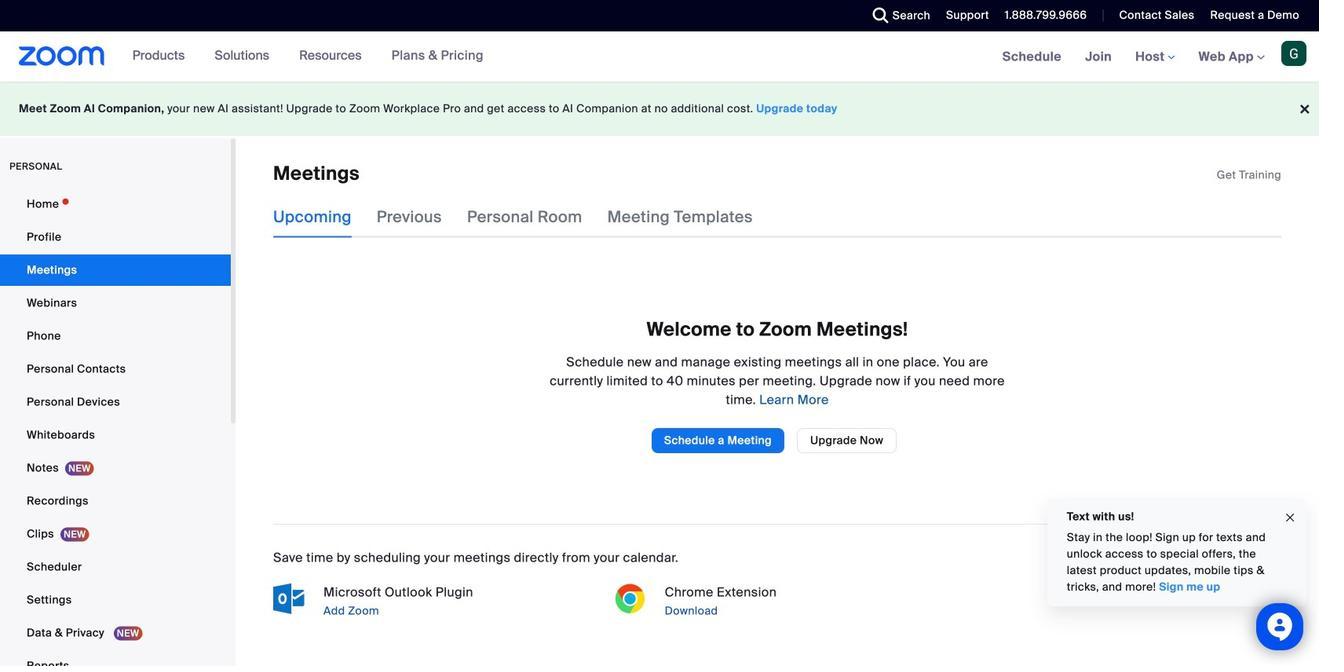 Task type: vqa. For each thing, say whether or not it's contained in the screenshot.
Tabs of meeting tab list
yes



Task type: locate. For each thing, give the bounding box(es) containing it.
zoom logo image
[[19, 46, 105, 66]]

personal menu menu
[[0, 189, 231, 666]]

meetings navigation
[[991, 31, 1320, 83]]

close image
[[1285, 509, 1297, 527]]

footer
[[0, 82, 1320, 136]]

application
[[1217, 167, 1282, 183]]

banner
[[0, 31, 1320, 83]]



Task type: describe. For each thing, give the bounding box(es) containing it.
profile picture image
[[1282, 41, 1307, 66]]

tabs of meeting tab list
[[273, 197, 778, 238]]

product information navigation
[[121, 31, 496, 82]]



